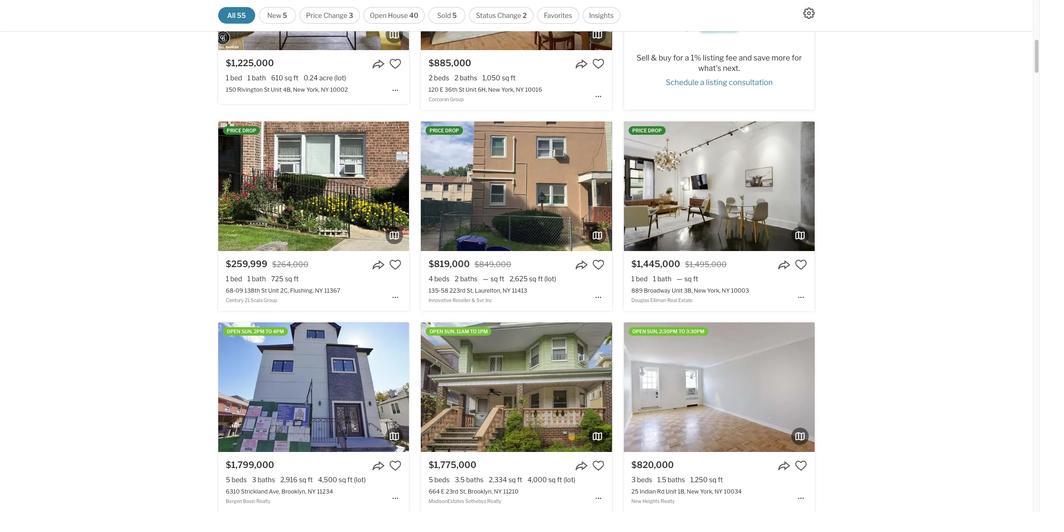 Task type: vqa. For each thing, say whether or not it's contained in the screenshot.
3rd photo of 923 fifth ave unit 7/8d, new york, ny 10021
no



Task type: locate. For each thing, give the bounding box(es) containing it.
to right 2pm
[[266, 329, 272, 335]]

sun, for $820,000
[[647, 329, 659, 335]]

and
[[739, 53, 752, 62]]

5 beds
[[226, 477, 247, 485], [429, 477, 450, 485]]

1pm
[[478, 329, 488, 335]]

favorite button image for $1,445,000
[[795, 259, 807, 272]]

(lot) right 4,500
[[354, 477, 366, 485]]

— sq ft for $819,000
[[483, 275, 505, 283]]

2 horizontal spatial price
[[633, 128, 647, 134]]

2 5 beds from the left
[[429, 477, 450, 485]]

price change 3
[[306, 11, 353, 19]]

— sq ft up laurelton, on the left of the page
[[483, 275, 505, 283]]

photo of 6310 strickland ave, brooklyn, ny 11234 image
[[28, 323, 218, 453], [218, 323, 409, 453], [409, 323, 600, 453]]

baths up the 1b,
[[668, 477, 685, 485]]

baths down $819,000 $849,000
[[460, 275, 478, 283]]

york, inside 889 broadway unit 3b, new york, ny 10003 douglas elliman real estate
[[708, 287, 721, 294]]

1 photo of 120 e 36th st unit 6h, new york, ny 10016 image from the left
[[230, 0, 421, 50]]

0 horizontal spatial a
[[685, 53, 689, 62]]

ny down 2,334
[[494, 489, 502, 496]]

photo of 25 indian rd unit 1b, new york, ny 10034 image
[[433, 323, 624, 453], [624, 323, 815, 453], [815, 323, 1006, 453]]

1 up 889
[[632, 275, 635, 283]]

for
[[673, 53, 684, 62], [792, 53, 802, 62]]

5 beds for $1,799,000
[[226, 477, 247, 485]]

0 horizontal spatial brooklyn,
[[282, 489, 307, 496]]

3 beds
[[632, 477, 653, 485]]

1 photo of 889 broadway unit 3b, new york, ny 10003 image from the left
[[433, 122, 624, 252]]

york, down the 0.24
[[307, 86, 320, 93]]

0 horizontal spatial — sq ft
[[483, 275, 505, 283]]

sq right "1,050"
[[502, 74, 509, 82]]

223rd
[[450, 287, 466, 294]]

0 horizontal spatial for
[[673, 53, 684, 62]]

— down $1,445,000 $1,495,000
[[677, 275, 683, 283]]

1 photo of 25 indian rd unit 1b, new york, ny 10034 image from the left
[[433, 323, 624, 453]]

bath for $259,999
[[252, 275, 266, 283]]

a
[[685, 53, 689, 62], [701, 78, 705, 87]]

baths up ave, on the left bottom
[[258, 477, 275, 485]]

price drop
[[227, 128, 256, 134], [430, 128, 459, 134], [633, 128, 662, 134]]

e for $885,000
[[440, 86, 444, 93]]

ave,
[[269, 489, 280, 496]]

0 horizontal spatial sun,
[[242, 329, 253, 335]]

st right "36th" in the top of the page
[[459, 86, 465, 93]]

save
[[754, 53, 770, 62]]

68-09 138th st unit 2c, flushing, ny 11367 century 21 scala group
[[226, 287, 341, 303]]

unit left 6h, on the left top of page
[[466, 86, 477, 93]]

2c,
[[280, 287, 289, 294]]

favorite button image for $819,000
[[592, 259, 605, 272]]

ny left 10003 at the right bottom of the page
[[722, 287, 730, 294]]

beds for $1,775,000
[[435, 477, 450, 485]]

sq right 4,500
[[339, 477, 346, 485]]

ny inside 889 broadway unit 3b, new york, ny 10003 douglas elliman real estate
[[722, 287, 730, 294]]

york, down the 1,050 sq ft
[[502, 86, 515, 93]]

1 horizontal spatial favorite button checkbox
[[592, 461, 605, 473]]

for right more
[[792, 53, 802, 62]]

open sun, 2:30pm to 3:30pm
[[633, 329, 705, 335]]

1,050
[[483, 74, 501, 82]]

3 photo of 120 e 36th st unit 6h, new york, ny 10016 image from the left
[[612, 0, 803, 50]]

bed up 889
[[636, 275, 648, 283]]

option group
[[218, 7, 621, 24]]

photo of 150 rivington st unit 4b, new york, ny 10002 image
[[28, 0, 218, 50], [218, 0, 409, 50], [409, 0, 600, 50]]

3b,
[[684, 287, 693, 294]]

1 bath up broadway
[[653, 275, 672, 283]]

1 up "150"
[[226, 74, 229, 82]]

unit left 4b,
[[271, 86, 282, 93]]

ny
[[321, 86, 329, 93], [516, 86, 524, 93], [315, 287, 323, 294], [503, 287, 511, 294], [722, 287, 730, 294], [308, 489, 316, 496], [494, 489, 502, 496], [715, 489, 723, 496]]

Favorites radio
[[538, 7, 579, 24]]

beds up indian
[[637, 477, 653, 485]]

for right buy
[[673, 53, 684, 62]]

11413
[[512, 287, 527, 294]]

1 horizontal spatial 3
[[349, 11, 353, 19]]

1 — from the left
[[483, 275, 489, 283]]

3 sun, from the left
[[647, 329, 659, 335]]

120
[[429, 86, 439, 93]]

group right "scala"
[[264, 298, 277, 303]]

2 left favorites
[[523, 11, 527, 19]]

1 vertical spatial e
[[441, 489, 445, 496]]

1 bed for $1,225,000
[[226, 74, 242, 82]]

insights
[[589, 11, 614, 19]]

more
[[772, 53, 790, 62]]

3 photo of 25 indian rd unit 1b, new york, ny 10034 image from the left
[[815, 323, 1006, 453]]

ft up 150 rivington st unit 4b, new york, ny 10002
[[293, 74, 299, 82]]

1 change from the left
[[324, 11, 348, 19]]

sq right 610
[[285, 74, 292, 82]]

york, inside 120 e 36th st unit 6h, new york, ny 10016 corcoran group
[[502, 86, 515, 93]]

to for $820,000
[[679, 329, 685, 335]]

2 horizontal spatial realty
[[661, 499, 675, 505]]

photo of 135-58 223rd st, laurelton, ny 11413 image
[[230, 122, 421, 252], [421, 122, 612, 252], [612, 122, 803, 252]]

1 price drop from the left
[[227, 128, 256, 134]]

2 open from the left
[[430, 329, 443, 335]]

0 horizontal spatial realty
[[256, 499, 271, 505]]

ft up 11210
[[517, 477, 523, 485]]

1 horizontal spatial 5 beds
[[429, 477, 450, 485]]

58
[[441, 287, 449, 294]]

st, inside 664 e 23rd st, brooklyn, ny 11210 madisonestates sothebys realty
[[460, 489, 467, 496]]

to right 2:30pm in the bottom of the page
[[679, 329, 685, 335]]

0 vertical spatial st,
[[467, 287, 474, 294]]

2 price drop from the left
[[430, 128, 459, 134]]

0 horizontal spatial drop
[[243, 128, 256, 134]]

2 realty from the left
[[487, 499, 502, 505]]

bed
[[230, 74, 242, 82], [230, 275, 242, 283], [636, 275, 648, 283]]

— sq ft up 3b,
[[677, 275, 699, 283]]

2 horizontal spatial to
[[679, 329, 685, 335]]

unit right rd
[[666, 489, 677, 496]]

listing up what's
[[703, 53, 724, 62]]

unit inside 889 broadway unit 3b, new york, ny 10003 douglas elliman real estate
[[672, 287, 683, 294]]

brooklyn, inside the 6310 strickland ave, brooklyn, ny 11234 bergen basin realty
[[282, 489, 307, 496]]

st,
[[467, 287, 474, 294], [460, 489, 467, 496]]

1 bed up 889
[[632, 275, 648, 283]]

40
[[409, 11, 419, 19]]

0 horizontal spatial 3
[[252, 477, 256, 485]]

2 baths for $885,000
[[455, 74, 477, 82]]

135-
[[429, 287, 441, 294]]

bed for $1,445,000
[[636, 275, 648, 283]]

2 photo of 6310 strickland ave, brooklyn, ny 11234 image from the left
[[218, 323, 409, 453]]

new down "1,050"
[[488, 86, 500, 93]]

1 horizontal spatial —
[[677, 275, 683, 283]]

09
[[236, 287, 243, 294]]

2 price from the left
[[430, 128, 444, 134]]

0 horizontal spatial group
[[264, 298, 277, 303]]

change inside option
[[498, 11, 522, 19]]

Status Change radio
[[469, 7, 534, 24]]

5 inside "new" radio
[[283, 11, 287, 19]]

0 vertical spatial a
[[685, 53, 689, 62]]

$1,799,000
[[226, 461, 274, 471]]

schedule
[[666, 78, 699, 87]]

e inside 120 e 36th st unit 6h, new york, ny 10016 corcoran group
[[440, 86, 444, 93]]

0 horizontal spatial 5 beds
[[226, 477, 247, 485]]

1 horizontal spatial sun,
[[444, 329, 456, 335]]

11am
[[457, 329, 469, 335]]

$264,000
[[272, 261, 309, 270]]

5 beds up 664
[[429, 477, 450, 485]]

brooklyn, inside 664 e 23rd st, brooklyn, ny 11210 madisonestates sothebys realty
[[468, 489, 493, 496]]

0 horizontal spatial price drop
[[227, 128, 256, 134]]

unit
[[271, 86, 282, 93], [466, 86, 477, 93], [268, 287, 279, 294], [672, 287, 683, 294], [666, 489, 677, 496]]

(lot) right the 4,000
[[564, 477, 576, 485]]

2 baths up 223rd
[[455, 275, 478, 283]]

beds for $885,000
[[434, 74, 449, 82]]

price for $819,000
[[430, 128, 444, 134]]

st, inside the 135-58 223rd st, laurelton, ny 11413 innovative reseller & svc inc
[[467, 287, 474, 294]]

$849,000
[[475, 261, 512, 270]]

0 vertical spatial 2 baths
[[455, 74, 477, 82]]

1 bath up rivington
[[247, 74, 266, 82]]

1 vertical spatial a
[[701, 78, 705, 87]]

bed for $1,225,000
[[230, 74, 242, 82]]

2,625
[[510, 275, 528, 283]]

1 horizontal spatial realty
[[487, 499, 502, 505]]

0 horizontal spatial open
[[227, 329, 241, 335]]

favorite button checkbox for $1,445,000
[[795, 259, 807, 272]]

beds for $819,000
[[435, 275, 450, 283]]

favorite button image
[[389, 58, 402, 70], [592, 58, 605, 70], [389, 259, 402, 272], [389, 461, 402, 473]]

1 realty from the left
[[256, 499, 271, 505]]

madisonestates
[[429, 499, 464, 505]]

1 bed
[[226, 74, 242, 82], [226, 275, 242, 283], [632, 275, 648, 283]]

2 drop from the left
[[445, 128, 459, 134]]

ft up the flushing,
[[294, 275, 299, 283]]

beds up 664
[[435, 477, 450, 485]]

baths for $885,000
[[460, 74, 477, 82]]

0 horizontal spatial —
[[483, 275, 489, 283]]

st inside 120 e 36th st unit 6h, new york, ny 10016 corcoran group
[[459, 86, 465, 93]]

Open House radio
[[364, 7, 425, 24]]

0 horizontal spatial &
[[472, 298, 476, 303]]

2 horizontal spatial open
[[633, 329, 646, 335]]

10016
[[525, 86, 542, 93]]

1 photo of 150 rivington st unit 4b, new york, ny 10002 image from the left
[[28, 0, 218, 50]]

drop for $259,999
[[243, 128, 256, 134]]

photo of 120 e 36th st unit 6h, new york, ny 10016 image
[[230, 0, 421, 50], [421, 0, 612, 50], [612, 0, 803, 50]]

1 brooklyn, from the left
[[282, 489, 307, 496]]

change
[[324, 11, 348, 19], [498, 11, 522, 19]]

favorite button image for $820,000
[[795, 461, 807, 473]]

1 horizontal spatial price
[[430, 128, 444, 134]]

to left 1pm
[[470, 329, 477, 335]]

sq right the 4,000
[[549, 477, 556, 485]]

4b,
[[283, 86, 292, 93]]

favorite button image
[[592, 259, 605, 272], [795, 259, 807, 272], [592, 461, 605, 473], [795, 461, 807, 473]]

price for $1,445,000
[[633, 128, 647, 134]]

5 up 664
[[429, 477, 433, 485]]

Insights radio
[[583, 7, 621, 24]]

664 e 23rd st, brooklyn, ny 11210 madisonestates sothebys realty
[[429, 489, 519, 505]]

3 price drop from the left
[[633, 128, 662, 134]]

0.24
[[304, 74, 318, 82]]

2 baths for $819,000
[[455, 275, 478, 283]]

5 beds up 6310
[[226, 477, 247, 485]]

2 photo of 25 indian rd unit 1b, new york, ny 10034 image from the left
[[624, 323, 815, 453]]

1,050 sq ft
[[483, 74, 516, 82]]

bath up broadway
[[658, 275, 672, 283]]

listing
[[703, 53, 724, 62], [706, 78, 728, 87]]

(lot)
[[334, 74, 346, 82], [545, 275, 556, 283], [354, 477, 366, 485], [564, 477, 576, 485]]

1 horizontal spatial for
[[792, 53, 802, 62]]

beds up 6310
[[232, 477, 247, 485]]

ny inside 25 indian rd unit 1b, new york, ny 10034 new heights realty
[[715, 489, 723, 496]]

1 for from the left
[[673, 53, 684, 62]]

1 sun, from the left
[[242, 329, 253, 335]]

new inside radio
[[267, 11, 282, 19]]

open left 2:30pm in the bottom of the page
[[633, 329, 646, 335]]

st, right 223rd
[[467, 287, 474, 294]]

— sq ft for $1,445,000
[[677, 275, 699, 283]]

1 horizontal spatial open
[[430, 329, 443, 335]]

0 vertical spatial listing
[[703, 53, 724, 62]]

610 sq ft
[[271, 74, 299, 82]]

5 left price
[[283, 11, 287, 19]]

york, down 1,250 sq ft
[[701, 489, 714, 496]]

sun,
[[242, 329, 253, 335], [444, 329, 456, 335], [647, 329, 659, 335]]

1 horizontal spatial price drop
[[430, 128, 459, 134]]

favorite button image for $1,225,000
[[389, 58, 402, 70]]

& right sell
[[651, 53, 657, 62]]

st
[[264, 86, 270, 93], [459, 86, 465, 93], [261, 287, 267, 294]]

1
[[226, 74, 229, 82], [247, 74, 251, 82], [226, 275, 229, 283], [247, 275, 251, 283], [632, 275, 635, 283], [653, 275, 656, 283]]

beds for $820,000
[[637, 477, 653, 485]]

change inside radio
[[324, 11, 348, 19]]

$1,775,000
[[429, 461, 477, 471]]

ny left 11413
[[503, 287, 511, 294]]

e for $1,775,000
[[441, 489, 445, 496]]

photo of 68-09 138th st unit 2c, flushing, ny 11367 image
[[28, 122, 218, 252], [218, 122, 409, 252], [409, 122, 600, 252]]

3 drop from the left
[[648, 128, 662, 134]]

photo of 664 e 23rd st, brooklyn, ny 11210 image
[[230, 323, 421, 453], [421, 323, 612, 453], [612, 323, 803, 453]]

favorite button checkbox
[[592, 58, 605, 70], [389, 259, 402, 272], [592, 259, 605, 272], [795, 259, 807, 272], [389, 461, 402, 473]]

new inside 120 e 36th st unit 6h, new york, ny 10016 corcoran group
[[488, 86, 500, 93]]

1 — sq ft from the left
[[483, 275, 505, 283]]

3 up strickland
[[252, 477, 256, 485]]

elliman
[[651, 298, 667, 303]]

open left the 11am in the left bottom of the page
[[430, 329, 443, 335]]

sq up 11210
[[509, 477, 516, 485]]

2 — sq ft from the left
[[677, 275, 699, 283]]

st right rivington
[[264, 86, 270, 93]]

e inside 664 e 23rd st, brooklyn, ny 11210 madisonestates sothebys realty
[[441, 489, 445, 496]]

beds for $1,799,000
[[232, 477, 247, 485]]

2 horizontal spatial price drop
[[633, 128, 662, 134]]

3 up 25
[[632, 477, 636, 485]]

2 horizontal spatial sun,
[[647, 329, 659, 335]]

3 price from the left
[[633, 128, 647, 134]]

1 horizontal spatial — sq ft
[[677, 275, 699, 283]]

0 horizontal spatial change
[[324, 11, 348, 19]]

(lot) up "10002"
[[334, 74, 346, 82]]

2 change from the left
[[498, 11, 522, 19]]

2 horizontal spatial favorite button checkbox
[[795, 461, 807, 473]]

1 vertical spatial group
[[264, 298, 277, 303]]

group down "36th" in the top of the page
[[450, 96, 464, 102]]

0 horizontal spatial favorite button checkbox
[[389, 58, 402, 70]]

baths for $1,799,000
[[258, 477, 275, 485]]

st inside 68-09 138th st unit 2c, flushing, ny 11367 century 21 scala group
[[261, 287, 267, 294]]

price drop for $259,999
[[227, 128, 256, 134]]

sq up 3b,
[[685, 275, 692, 283]]

2 horizontal spatial 3
[[632, 477, 636, 485]]

house
[[388, 11, 408, 19]]

— sq ft
[[483, 275, 505, 283], [677, 275, 699, 283]]

1 5 beds from the left
[[226, 477, 247, 485]]

4,500
[[318, 477, 337, 485]]

(lot) right 2,625
[[545, 275, 556, 283]]

$819,000
[[429, 260, 470, 270]]

11367
[[324, 287, 341, 294]]

3 left open
[[349, 11, 353, 19]]

change for 3
[[324, 11, 348, 19]]

(lot) for $1,799,000
[[354, 477, 366, 485]]

new right 55
[[267, 11, 282, 19]]

option group containing all
[[218, 7, 621, 24]]

york, inside 25 indian rd unit 1b, new york, ny 10034 new heights realty
[[701, 489, 714, 496]]

2 baths up "36th" in the top of the page
[[455, 74, 477, 82]]

3 for 3 baths
[[252, 477, 256, 485]]

sun, for $1,799,000
[[242, 329, 253, 335]]

2 — from the left
[[677, 275, 683, 283]]

ny left 11367
[[315, 287, 323, 294]]

photo of 889 broadway unit 3b, new york, ny 10003 image
[[433, 122, 624, 252], [624, 122, 815, 252], [815, 122, 1006, 252]]

baths left "1,050"
[[460, 74, 477, 82]]

bath for $1,225,000
[[252, 74, 266, 82]]

2 to from the left
[[470, 329, 477, 335]]

150
[[226, 86, 236, 93]]

0 vertical spatial e
[[440, 86, 444, 93]]

1 horizontal spatial &
[[651, 53, 657, 62]]

1 photo of 664 e 23rd st, brooklyn, ny 11210 image from the left
[[230, 323, 421, 453]]

3 to from the left
[[679, 329, 685, 335]]

brooklyn, down the 2,916 sq ft at bottom left
[[282, 489, 307, 496]]

to for $1,775,000
[[470, 329, 477, 335]]

3 realty from the left
[[661, 499, 675, 505]]

1 photo of 6310 strickland ave, brooklyn, ny 11234 image from the left
[[28, 323, 218, 453]]

0 vertical spatial &
[[651, 53, 657, 62]]

10002
[[330, 86, 348, 93]]

open for $1,799,000
[[227, 329, 241, 335]]

1 vertical spatial 2 baths
[[455, 275, 478, 283]]

favorite button image for $1,799,000
[[389, 461, 402, 473]]

drop
[[243, 128, 256, 134], [445, 128, 459, 134], [648, 128, 662, 134]]

consultation
[[729, 78, 773, 87]]

1 horizontal spatial brooklyn,
[[468, 489, 493, 496]]

group
[[450, 96, 464, 102], [264, 298, 277, 303]]

1 up 68-
[[226, 275, 229, 283]]

2 sun, from the left
[[444, 329, 456, 335]]

sun, left 2:30pm in the bottom of the page
[[647, 329, 659, 335]]

open left 2pm
[[227, 329, 241, 335]]

price
[[227, 128, 242, 134], [430, 128, 444, 134], [633, 128, 647, 134]]

ft left 2,625
[[500, 275, 505, 283]]

1 photo of 135-58 223rd st, laurelton, ny 11413 image from the left
[[230, 122, 421, 252]]

unit inside 25 indian rd unit 1b, new york, ny 10034 new heights realty
[[666, 489, 677, 496]]

5
[[283, 11, 287, 19], [453, 11, 457, 19], [226, 477, 230, 485], [429, 477, 433, 485]]

10003
[[731, 287, 749, 294]]

1 drop from the left
[[243, 128, 256, 134]]

ny left 10034 at the right bottom
[[715, 489, 723, 496]]

new right 3b,
[[694, 287, 706, 294]]

st for $885,000
[[459, 86, 465, 93]]

1 horizontal spatial drop
[[445, 128, 459, 134]]

$259,999 $264,000
[[226, 260, 309, 270]]

listing down what's
[[706, 78, 728, 87]]

ny left '10016'
[[516, 86, 524, 93]]

realty right sothebys
[[487, 499, 502, 505]]

new
[[267, 11, 282, 19], [293, 86, 305, 93], [488, 86, 500, 93], [694, 287, 706, 294], [687, 489, 699, 496], [632, 499, 642, 505]]

1 bed up 68-
[[226, 275, 242, 283]]

1 vertical spatial st,
[[460, 489, 467, 496]]

4,000
[[528, 477, 547, 485]]

2 horizontal spatial drop
[[648, 128, 662, 134]]

0 horizontal spatial to
[[266, 329, 272, 335]]

1 photo of 68-09 138th st unit 2c, flushing, ny 11367 image from the left
[[28, 122, 218, 252]]

a inside sell & buy for a 1% listing fee and save more for what's next.
[[685, 53, 689, 62]]

2 brooklyn, from the left
[[468, 489, 493, 496]]

beds up "120"
[[434, 74, 449, 82]]

1 bath for $259,999
[[247, 275, 266, 283]]

0 vertical spatial group
[[450, 96, 464, 102]]

beds right 4
[[435, 275, 450, 283]]

3 photo of 150 rivington st unit 4b, new york, ny 10002 image from the left
[[409, 0, 600, 50]]

1 horizontal spatial to
[[470, 329, 477, 335]]

e right 664
[[441, 489, 445, 496]]

0 horizontal spatial price
[[227, 128, 242, 134]]

1 horizontal spatial group
[[450, 96, 464, 102]]

2 up "36th" in the top of the page
[[455, 74, 459, 82]]

1.5
[[658, 477, 667, 485]]

5 right sold on the top
[[453, 11, 457, 19]]

new 5
[[267, 11, 287, 19]]

favorite button checkbox for $820,000
[[795, 461, 807, 473]]

2 photo of 889 broadway unit 3b, new york, ny 10003 image from the left
[[624, 122, 815, 252]]

1 to from the left
[[266, 329, 272, 335]]

1 vertical spatial &
[[472, 298, 476, 303]]

3 open from the left
[[633, 329, 646, 335]]

1 open from the left
[[227, 329, 241, 335]]

6310
[[226, 489, 240, 496]]

2 photo of 135-58 223rd st, laurelton, ny 11413 image from the left
[[421, 122, 612, 252]]

new inside 889 broadway unit 3b, new york, ny 10003 douglas elliman real estate
[[694, 287, 706, 294]]

favorite button checkbox
[[389, 58, 402, 70], [592, 461, 605, 473], [795, 461, 807, 473]]

1 price from the left
[[227, 128, 242, 134]]

new down 25
[[632, 499, 642, 505]]

york, right 3b,
[[708, 287, 721, 294]]

unit up real
[[672, 287, 683, 294]]

ny inside 664 e 23rd st, brooklyn, ny 11210 madisonestates sothebys realty
[[494, 489, 502, 496]]

status
[[476, 11, 496, 19]]

sq
[[285, 74, 292, 82], [502, 74, 509, 82], [285, 275, 292, 283], [491, 275, 498, 283], [529, 275, 537, 283], [685, 275, 692, 283], [299, 477, 306, 485], [339, 477, 346, 485], [509, 477, 516, 485], [549, 477, 556, 485], [709, 477, 717, 485]]

3 photo of 6310 strickland ave, brooklyn, ny 11234 image from the left
[[409, 323, 600, 453]]

4pm
[[273, 329, 284, 335]]

realty down rd
[[661, 499, 675, 505]]

1 horizontal spatial change
[[498, 11, 522, 19]]

sun, left 2pm
[[242, 329, 253, 335]]

st, right 23rd
[[460, 489, 467, 496]]

e right "120"
[[440, 86, 444, 93]]

favorite button checkbox for $1,799,000
[[389, 461, 402, 473]]



Task type: describe. For each thing, give the bounding box(es) containing it.
ft right the 4,000
[[557, 477, 562, 485]]

0.24 acre (lot)
[[304, 74, 346, 82]]

1 horizontal spatial a
[[701, 78, 705, 87]]

$820,000
[[632, 461, 674, 471]]

bath for $1,445,000
[[658, 275, 672, 283]]

3 photo of 664 e 23rd st, brooklyn, ny 11210 image from the left
[[612, 323, 803, 453]]

& inside the 135-58 223rd st, laurelton, ny 11413 innovative reseller & svc inc
[[472, 298, 476, 303]]

status change 2
[[476, 11, 527, 19]]

36th
[[445, 86, 458, 93]]

5 inside the sold 'radio'
[[453, 11, 457, 19]]

bergen
[[226, 499, 242, 505]]

open house 40
[[370, 11, 419, 19]]

baths for $820,000
[[668, 477, 685, 485]]

unit inside 68-09 138th st unit 2c, flushing, ny 11367 century 21 scala group
[[268, 287, 279, 294]]

favorite button image for $259,999
[[389, 259, 402, 272]]

2 for from the left
[[792, 53, 802, 62]]

sell & buy for a 1% listing fee and save more for what's next.
[[637, 53, 802, 73]]

11234
[[317, 489, 333, 496]]

price drop for $819,000
[[430, 128, 459, 134]]

3 photo of 68-09 138th st unit 2c, flushing, ny 11367 image from the left
[[409, 122, 600, 252]]

favorite button checkbox for $1,225,000
[[389, 58, 402, 70]]

5 up 6310
[[226, 477, 230, 485]]

sold
[[437, 11, 451, 19]]

ny inside 68-09 138th st unit 2c, flushing, ny 11367 century 21 scala group
[[315, 287, 323, 294]]

fee
[[726, 53, 738, 62]]

open for $820,000
[[633, 329, 646, 335]]

favorite button checkbox for $259,999
[[389, 259, 402, 272]]

1 bed for $259,999
[[226, 275, 242, 283]]

11210
[[503, 489, 519, 496]]

open
[[370, 11, 387, 19]]

group inside 120 e 36th st unit 6h, new york, ny 10016 corcoran group
[[450, 96, 464, 102]]

Price Change radio
[[300, 7, 360, 24]]

ny inside the 6310 strickland ave, brooklyn, ny 11234 bergen basin realty
[[308, 489, 316, 496]]

realty inside 25 indian rd unit 1b, new york, ny 10034 new heights realty
[[661, 499, 675, 505]]

unit inside 120 e 36th st unit 6h, new york, ny 10016 corcoran group
[[466, 86, 477, 93]]

century
[[226, 298, 244, 303]]

3 photo of 135-58 223rd st, laurelton, ny 11413 image from the left
[[612, 122, 803, 252]]

all 55
[[227, 11, 246, 19]]

sothebys
[[465, 499, 486, 505]]

2 up 223rd
[[455, 275, 459, 283]]

realty inside 664 e 23rd st, brooklyn, ny 11210 madisonestates sothebys realty
[[487, 499, 502, 505]]

favorite button checkbox for $819,000
[[592, 259, 605, 272]]

$1,445,000
[[632, 260, 681, 270]]

baths for $1,775,000
[[466, 477, 484, 485]]

ny down 0.24 acre (lot)
[[321, 86, 329, 93]]

2 photo of 120 e 36th st unit 6h, new york, ny 10016 image from the left
[[421, 0, 612, 50]]

buy
[[659, 53, 672, 62]]

ny inside the 135-58 223rd st, laurelton, ny 11413 innovative reseller & svc inc
[[503, 287, 511, 294]]

open for $1,775,000
[[430, 329, 443, 335]]

favorites
[[544, 11, 572, 19]]

price for $259,999
[[227, 128, 242, 134]]

sun, for $1,775,000
[[444, 329, 456, 335]]

725
[[271, 275, 284, 283]]

3 photo of 889 broadway unit 3b, new york, ny 10003 image from the left
[[815, 122, 1006, 252]]

real
[[668, 298, 678, 303]]

favorite button checkbox for $1,775,000
[[592, 461, 605, 473]]

basin
[[243, 499, 255, 505]]

innovative
[[429, 298, 452, 303]]

1 up broadway
[[653, 275, 656, 283]]

new right the 1b,
[[687, 489, 699, 496]]

all
[[227, 11, 236, 19]]

what's
[[699, 64, 722, 73]]

ft right 2,625
[[538, 275, 543, 283]]

4
[[429, 275, 433, 283]]

st, for $1,775,000
[[460, 489, 467, 496]]

889
[[632, 287, 643, 294]]

150 rivington st unit 4b, new york, ny 10002
[[226, 86, 348, 93]]

2 photo of 150 rivington st unit 4b, new york, ny 10002 image from the left
[[218, 0, 409, 50]]

sq right 725
[[285, 275, 292, 283]]

svc
[[477, 298, 485, 303]]

estate
[[679, 298, 693, 303]]

rivington
[[237, 86, 263, 93]]

ft left 4,500
[[308, 477, 313, 485]]

1%
[[691, 53, 701, 62]]

ft right 4,500
[[348, 477, 353, 485]]

2 inside status change option
[[523, 11, 527, 19]]

sold 5
[[437, 11, 457, 19]]

2 beds
[[429, 74, 449, 82]]

2,916
[[280, 477, 298, 485]]

to for $1,799,000
[[266, 329, 272, 335]]

— for $819,000
[[483, 275, 489, 283]]

2:30pm
[[660, 329, 678, 335]]

1 bath for $1,445,000
[[653, 275, 672, 283]]

sq right 1,250
[[709, 477, 717, 485]]

1 vertical spatial listing
[[706, 78, 728, 87]]

laurelton,
[[475, 287, 502, 294]]

5 beds for $1,775,000
[[429, 477, 450, 485]]

favorite button checkbox for $885,000
[[592, 58, 605, 70]]

$885,000
[[429, 58, 471, 68]]

baths for $819,000
[[460, 275, 478, 283]]

1 bed for $1,445,000
[[632, 275, 648, 283]]

new right 4b,
[[293, 86, 305, 93]]

& inside sell & buy for a 1% listing fee and save more for what's next.
[[651, 53, 657, 62]]

indian
[[640, 489, 656, 496]]

1,250 sq ft
[[691, 477, 723, 485]]

4,500 sq ft (lot)
[[318, 477, 366, 485]]

68-
[[226, 287, 236, 294]]

favorite button image for $885,000
[[592, 58, 605, 70]]

scala
[[251, 298, 263, 303]]

1 bath for $1,225,000
[[247, 74, 266, 82]]

ft right 1,250
[[718, 477, 723, 485]]

sq right "2,916"
[[299, 477, 306, 485]]

drop for $819,000
[[445, 128, 459, 134]]

889 broadway unit 3b, new york, ny 10003 douglas elliman real estate
[[632, 287, 749, 303]]

corcoran
[[429, 96, 449, 102]]

2 up "120"
[[429, 74, 433, 82]]

725 sq ft
[[271, 275, 299, 283]]

610
[[271, 74, 283, 82]]

heights
[[643, 499, 660, 505]]

douglas
[[632, 298, 650, 303]]

Sold radio
[[429, 7, 466, 24]]

1 up rivington
[[247, 74, 251, 82]]

23rd
[[446, 489, 459, 496]]

2 photo of 68-09 138th st unit 2c, flushing, ny 11367 image from the left
[[218, 122, 409, 252]]

1 up the 138th
[[247, 275, 251, 283]]

next.
[[723, 64, 740, 73]]

ft up 889 broadway unit 3b, new york, ny 10003 douglas elliman real estate
[[693, 275, 699, 283]]

$1,225,000
[[226, 58, 274, 68]]

(lot) for $819,000
[[545, 275, 556, 283]]

3.5
[[455, 477, 465, 485]]

138th
[[245, 287, 260, 294]]

3 for 3 beds
[[632, 477, 636, 485]]

4,000 sq ft (lot)
[[528, 477, 576, 485]]

New radio
[[259, 7, 296, 24]]

$819,000 $849,000
[[429, 260, 512, 270]]

10034
[[724, 489, 742, 496]]

sq up laurelton, on the left of the page
[[491, 275, 498, 283]]

3 inside price change radio
[[349, 11, 353, 19]]

open sun, 11am to 1pm
[[430, 329, 488, 335]]

realty inside the 6310 strickland ave, brooklyn, ny 11234 bergen basin realty
[[256, 499, 271, 505]]

21
[[245, 298, 250, 303]]

1.5 baths
[[658, 477, 685, 485]]

120 e 36th st unit 6h, new york, ny 10016 corcoran group
[[429, 86, 542, 102]]

$1,495,000
[[685, 261, 727, 270]]

ny inside 120 e 36th st unit 6h, new york, ny 10016 corcoran group
[[516, 86, 524, 93]]

2,916 sq ft
[[280, 477, 313, 485]]

sq right 2,625
[[529, 275, 537, 283]]

25 indian rd unit 1b, new york, ny 10034 new heights realty
[[632, 489, 742, 505]]

change for 2
[[498, 11, 522, 19]]

st, for $819,000
[[467, 287, 474, 294]]

schedule a listing consultation
[[666, 78, 773, 87]]

inc
[[486, 298, 492, 303]]

price drop for $1,445,000
[[633, 128, 662, 134]]

listing inside sell & buy for a 1% listing fee and save more for what's next.
[[703, 53, 724, 62]]

— for $1,445,000
[[677, 275, 683, 283]]

price
[[306, 11, 322, 19]]

rd
[[657, 489, 665, 496]]

1b,
[[678, 489, 686, 496]]

$259,999
[[226, 260, 268, 270]]

3 baths
[[252, 477, 275, 485]]

All radio
[[218, 7, 255, 24]]

55
[[237, 11, 246, 19]]

drop for $1,445,000
[[648, 128, 662, 134]]

open sun, 2pm to 4pm
[[227, 329, 284, 335]]

(lot) for $1,775,000
[[564, 477, 576, 485]]

2 photo of 664 e 23rd st, brooklyn, ny 11210 image from the left
[[421, 323, 612, 453]]

$1,445,000 $1,495,000
[[632, 260, 727, 270]]

group inside 68-09 138th st unit 2c, flushing, ny 11367 century 21 scala group
[[264, 298, 277, 303]]

ft right "1,050"
[[511, 74, 516, 82]]

an image of a house image
[[672, 0, 767, 35]]

st for $259,999
[[261, 287, 267, 294]]

favorite button image for $1,775,000
[[592, 461, 605, 473]]

6h,
[[478, 86, 487, 93]]

bed for $259,999
[[230, 275, 242, 283]]



